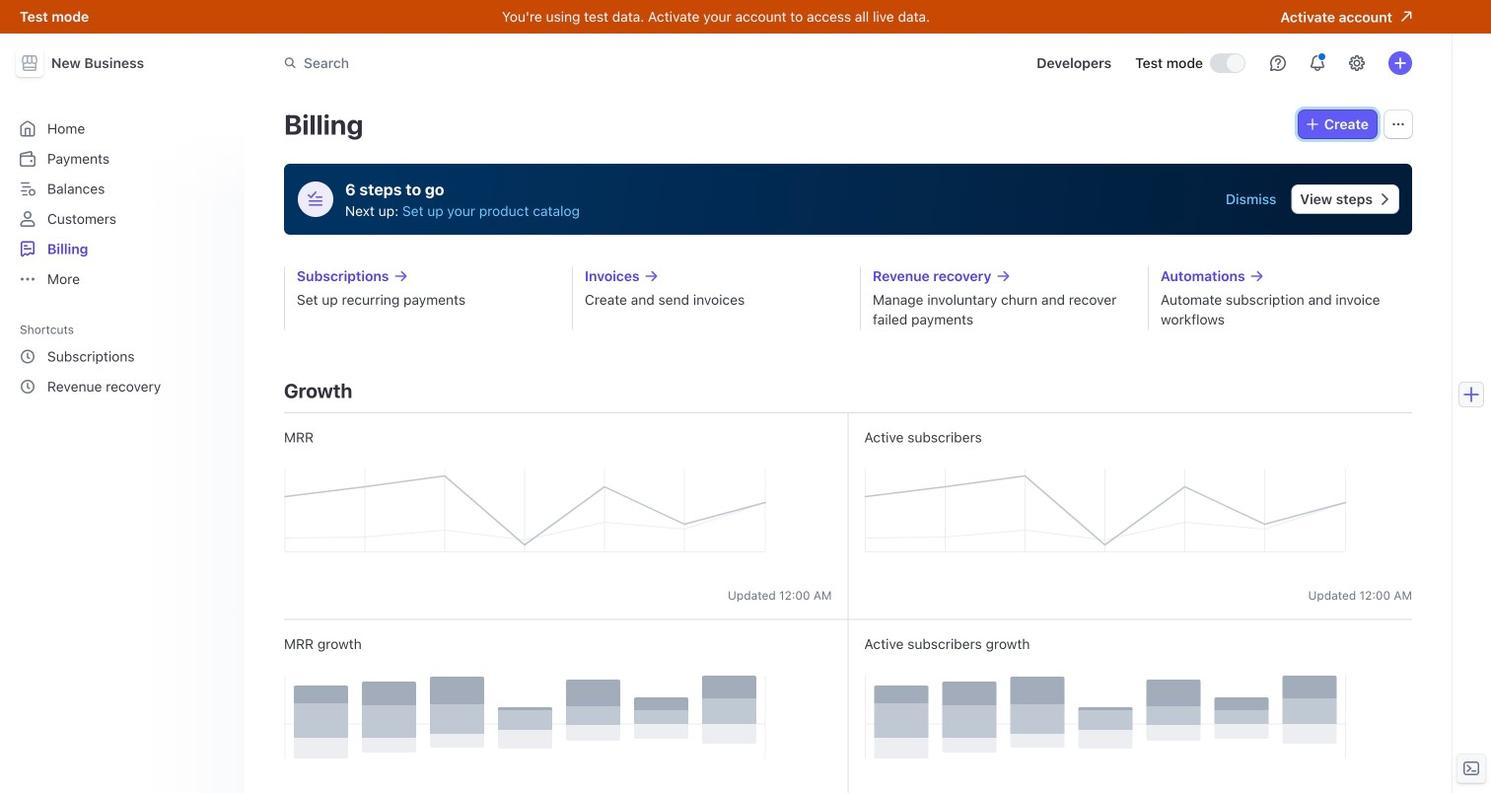 Task type: locate. For each thing, give the bounding box(es) containing it.
2 shortcuts element from the top
[[12, 340, 233, 403]]

settings image
[[1350, 55, 1365, 71]]

None search field
[[272, 45, 829, 81]]

shortcuts element
[[12, 316, 233, 403], [12, 340, 233, 403]]

more image
[[1393, 118, 1405, 130]]

help image
[[1271, 55, 1286, 71]]

core navigation links element
[[12, 112, 233, 295]]

manage shortcuts image
[[211, 324, 223, 335]]



Task type: describe. For each thing, give the bounding box(es) containing it.
notifications image
[[1310, 55, 1326, 71]]

Test mode checkbox
[[1211, 54, 1245, 72]]

1 shortcuts element from the top
[[12, 316, 233, 403]]

Search text field
[[272, 45, 829, 81]]



Task type: vqa. For each thing, say whether or not it's contained in the screenshot.
rightmost svg icon
no



